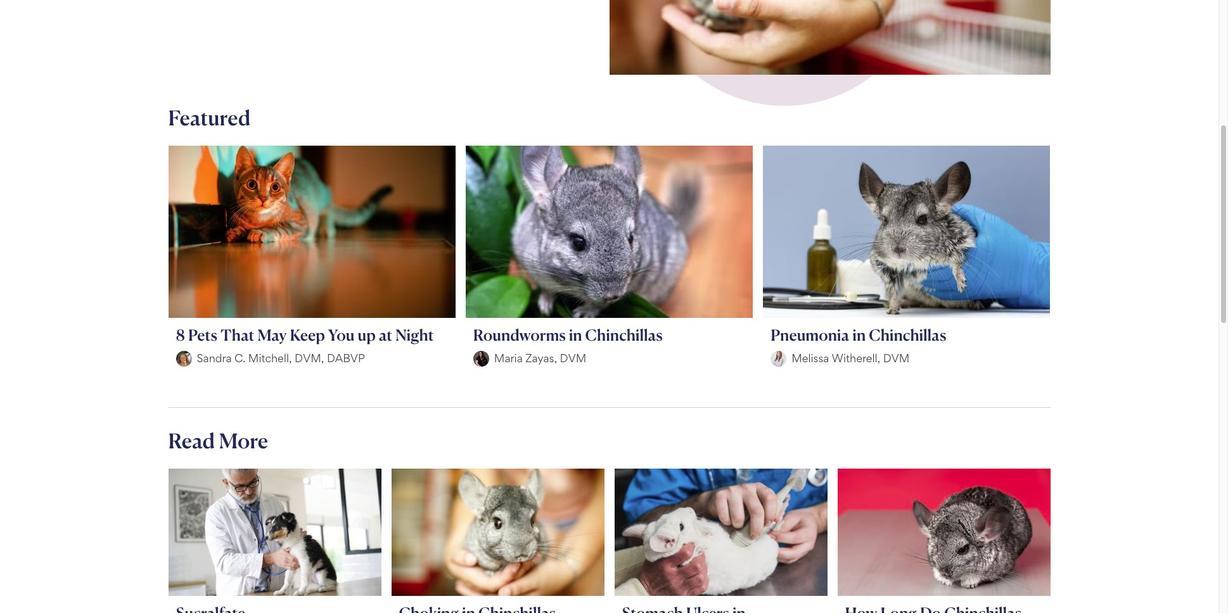 Task type: locate. For each thing, give the bounding box(es) containing it.
dvm right witherell,
[[883, 352, 910, 365]]

1 horizontal spatial chinchillas
[[869, 326, 946, 345]]

0 horizontal spatial dvm
[[560, 352, 586, 365]]

melissa witherell, dvm
[[792, 352, 910, 365]]

1 by image from the left
[[473, 351, 489, 367]]

1 dvm from the left
[[560, 352, 586, 365]]

chinchillas for roundworms in chinchillas
[[585, 326, 663, 345]]

dvm for roundworms
[[560, 352, 586, 365]]

1 horizontal spatial dvm
[[883, 352, 910, 365]]

1 chinchillas from the left
[[585, 326, 663, 345]]

1 in from the left
[[569, 326, 582, 345]]

keep
[[290, 326, 325, 345]]

in up maria zayas, dvm at the left bottom of the page
[[569, 326, 582, 345]]

mitchell,
[[248, 352, 292, 365]]

witherell,
[[832, 352, 880, 365]]

chinchillas for pneumonia in chinchillas
[[869, 326, 946, 345]]

night
[[396, 326, 434, 345]]

0 horizontal spatial by image
[[473, 351, 489, 367]]

in up witherell,
[[853, 326, 866, 345]]

melissa
[[792, 352, 829, 365]]

chinchillas
[[585, 326, 663, 345], [869, 326, 946, 345]]

that
[[220, 326, 255, 345]]

2 chinchillas from the left
[[869, 326, 946, 345]]

1 horizontal spatial by image
[[771, 351, 787, 367]]

2 by image from the left
[[771, 351, 787, 367]]

read more
[[168, 428, 268, 454]]

by image left maria
[[473, 351, 489, 367]]

by image for roundworms
[[473, 351, 489, 367]]

roundworms
[[473, 326, 566, 345]]

dvm
[[560, 352, 586, 365], [883, 352, 910, 365]]

woman holding a gray chinchilla image
[[609, 0, 1050, 75]]

2 dvm from the left
[[883, 352, 910, 365]]

c.
[[234, 352, 246, 365]]

by image left melissa
[[771, 351, 787, 367]]

by image
[[473, 351, 489, 367], [771, 351, 787, 367]]

in for pneumonia
[[853, 326, 866, 345]]

pneumonia in chinchillas
[[771, 326, 946, 345]]

2 in from the left
[[853, 326, 866, 345]]

pneumonia
[[771, 326, 849, 345]]

in
[[569, 326, 582, 345], [853, 326, 866, 345]]

dvm down roundworms in chinchillas
[[560, 352, 586, 365]]

0 horizontal spatial chinchillas
[[585, 326, 663, 345]]

0 horizontal spatial in
[[569, 326, 582, 345]]

by image for pneumonia
[[771, 351, 787, 367]]

dabvp
[[327, 352, 365, 365]]

1 horizontal spatial in
[[853, 326, 866, 345]]



Task type: vqa. For each thing, say whether or not it's contained in the screenshot.
"YOU"
yes



Task type: describe. For each thing, give the bounding box(es) containing it.
roundworms in chinchillas
[[473, 326, 663, 345]]

maria
[[494, 352, 523, 365]]

sandra
[[197, 352, 232, 365]]

dvm for pneumonia
[[883, 352, 910, 365]]

you
[[328, 326, 355, 345]]

dvm,
[[295, 352, 324, 365]]

featured
[[168, 105, 251, 131]]

sandra c. mitchell, dvm, dabvp
[[197, 352, 365, 365]]

zayas,
[[525, 352, 557, 365]]

at
[[379, 326, 392, 345]]

maria zayas, dvm
[[494, 352, 586, 365]]

by image
[[176, 351, 192, 367]]

pets
[[188, 326, 217, 345]]

up
[[358, 326, 376, 345]]

in for roundworms
[[569, 326, 582, 345]]

more
[[219, 428, 268, 454]]

8
[[176, 326, 185, 345]]

8 pets that may keep you up at night
[[176, 326, 434, 345]]

may
[[258, 326, 287, 345]]

read
[[168, 428, 215, 454]]



